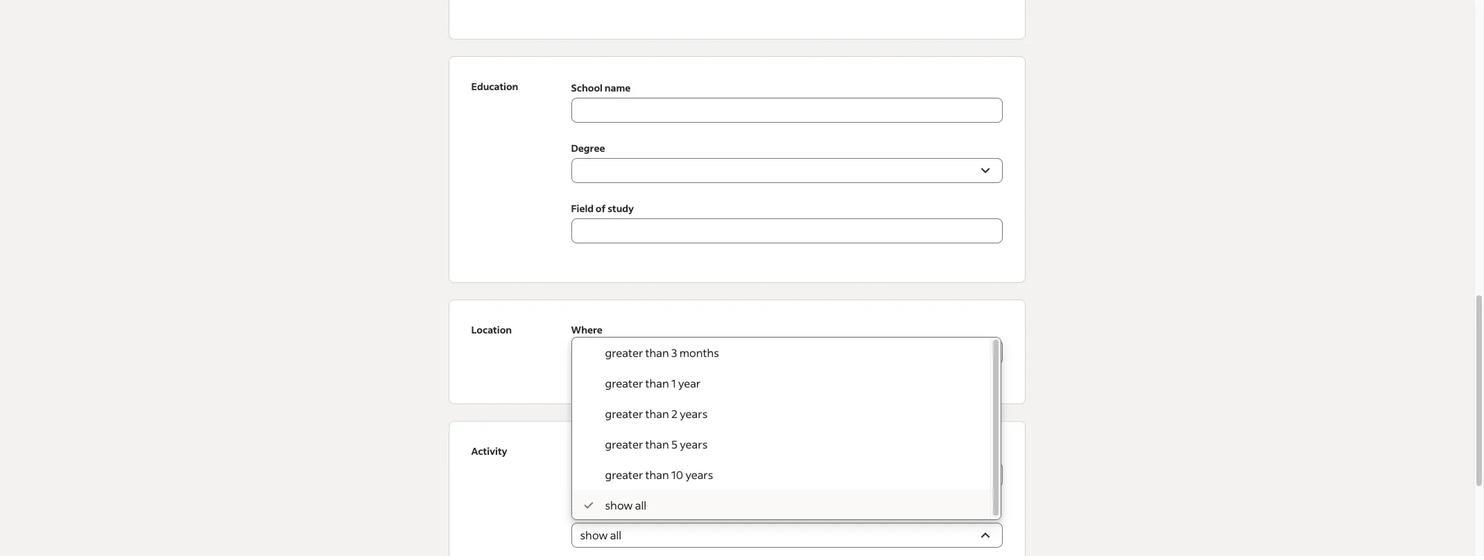 Task type: locate. For each thing, give the bounding box(es) containing it.
than left '5'
[[645, 437, 669, 452]]

last
[[610, 446, 627, 459]]

show all
[[605, 498, 647, 513], [580, 528, 622, 542]]

than left 10
[[645, 468, 669, 482]]

than left 3 in the bottom of the page
[[645, 345, 669, 360]]

all down greater than 10 years at the left bottom of page
[[635, 498, 647, 513]]

greater for greater than 3 months
[[605, 345, 643, 360]]

5
[[671, 437, 678, 452]]

show down "at"
[[580, 528, 608, 542]]

study
[[608, 202, 634, 215]]

years
[[680, 406, 708, 421], [680, 437, 708, 452], [686, 468, 713, 482]]

where
[[571, 323, 603, 336]]

2 than from the top
[[645, 376, 669, 391]]

than
[[645, 345, 669, 360], [645, 376, 669, 391], [645, 406, 669, 421], [645, 437, 669, 452], [645, 468, 669, 482]]

1 greater from the top
[[605, 345, 643, 360]]

greater
[[605, 345, 643, 360], [605, 376, 643, 391], [605, 406, 643, 421], [605, 437, 643, 452], [605, 468, 643, 482]]

work experience group
[[448, 0, 1026, 40]]

4 greater from the top
[[605, 437, 643, 452]]

1 vertical spatial show
[[580, 528, 608, 542]]

than left 1 at the bottom left
[[645, 376, 669, 391]]

field of study
[[571, 202, 634, 215]]

year
[[678, 376, 701, 391]]

degree
[[571, 141, 605, 155]]

greater than 10 years
[[605, 468, 713, 482]]

years right '5'
[[680, 437, 708, 452]]

school
[[571, 81, 603, 94]]

5 than from the top
[[645, 468, 669, 482]]

show all right time
[[605, 498, 647, 513]]

0 horizontal spatial all
[[610, 528, 622, 542]]

all inside option
[[635, 498, 647, 513]]

than for 3
[[645, 345, 669, 360]]

show left "job"
[[605, 498, 633, 513]]

show all down "at"
[[580, 528, 622, 542]]

than for 1
[[645, 376, 669, 391]]

years right 10
[[686, 468, 713, 482]]

3 than from the top
[[645, 406, 669, 421]]

than for 2
[[645, 406, 669, 421]]

1 horizontal spatial all
[[635, 498, 647, 513]]

School name field
[[571, 98, 1003, 123]]

greater than 2 years
[[605, 406, 708, 421]]

location
[[471, 323, 512, 336]]

0 vertical spatial show all
[[605, 498, 647, 513]]

resume
[[571, 446, 608, 459]]

5 greater from the top
[[605, 468, 643, 482]]

greater than 5 years
[[605, 437, 708, 452]]

2 greater from the top
[[605, 376, 643, 391]]

1 vertical spatial years
[[680, 437, 708, 452]]

2 vertical spatial years
[[686, 468, 713, 482]]

months
[[680, 345, 719, 360]]

show
[[605, 498, 633, 513], [580, 528, 608, 542]]

4 than from the top
[[645, 437, 669, 452]]

Field of study field
[[571, 218, 1003, 243]]

time
[[571, 506, 594, 520]]

years for greater than 2 years
[[680, 406, 708, 421]]

years for greater than 5 years
[[680, 437, 708, 452]]

0 vertical spatial years
[[680, 406, 708, 421]]

0 vertical spatial all
[[635, 498, 647, 513]]

education
[[471, 80, 518, 93]]

school name
[[571, 81, 631, 94]]

show all inside show all dropdown button
[[580, 528, 622, 542]]

than left 2
[[645, 406, 669, 421]]

3 greater from the top
[[605, 406, 643, 421]]

1 vertical spatial show all
[[580, 528, 622, 542]]

job
[[645, 506, 659, 520]]

1 than from the top
[[645, 345, 669, 360]]

0 vertical spatial show
[[605, 498, 633, 513]]

years right 2
[[680, 406, 708, 421]]

1 vertical spatial all
[[610, 528, 622, 542]]

all down time at current job
[[610, 528, 622, 542]]

all
[[635, 498, 647, 513], [610, 528, 622, 542]]



Task type: vqa. For each thing, say whether or not it's contained in the screenshot.
Time at current job list box
yes



Task type: describe. For each thing, give the bounding box(es) containing it.
show all option
[[572, 490, 990, 521]]

show all button
[[571, 523, 1003, 548]]

updated
[[629, 446, 668, 459]]

greater for greater than 5 years
[[605, 437, 643, 452]]

field
[[571, 202, 594, 215]]

show inside option
[[605, 498, 633, 513]]

greater for greater than 2 years
[[605, 406, 643, 421]]

than for 5
[[645, 437, 669, 452]]

2
[[671, 406, 678, 421]]

1
[[671, 376, 676, 391]]

Where field
[[571, 323, 1003, 365]]

years for greater than 10 years
[[686, 468, 713, 482]]

all inside dropdown button
[[610, 528, 622, 542]]

greater for greater than 10 years
[[605, 468, 643, 482]]

location group
[[448, 300, 1026, 404]]

time at current job list box
[[572, 338, 1001, 521]]

show all inside show all option
[[605, 498, 647, 513]]

show inside dropdown button
[[580, 528, 608, 542]]

at
[[596, 506, 606, 520]]

3
[[671, 345, 677, 360]]

current
[[608, 506, 643, 520]]

greater than 3 months
[[605, 345, 719, 360]]

time at current job
[[571, 506, 659, 520]]

10
[[671, 468, 683, 482]]

of
[[596, 202, 606, 215]]

name
[[605, 81, 631, 94]]

greater for greater than 1 year
[[605, 376, 643, 391]]

education group
[[448, 56, 1026, 283]]

greater than 1 year
[[605, 376, 701, 391]]

than for 10
[[645, 468, 669, 482]]

resume last updated
[[571, 446, 668, 459]]

activity group
[[448, 421, 1026, 556]]

activity
[[471, 445, 507, 458]]



